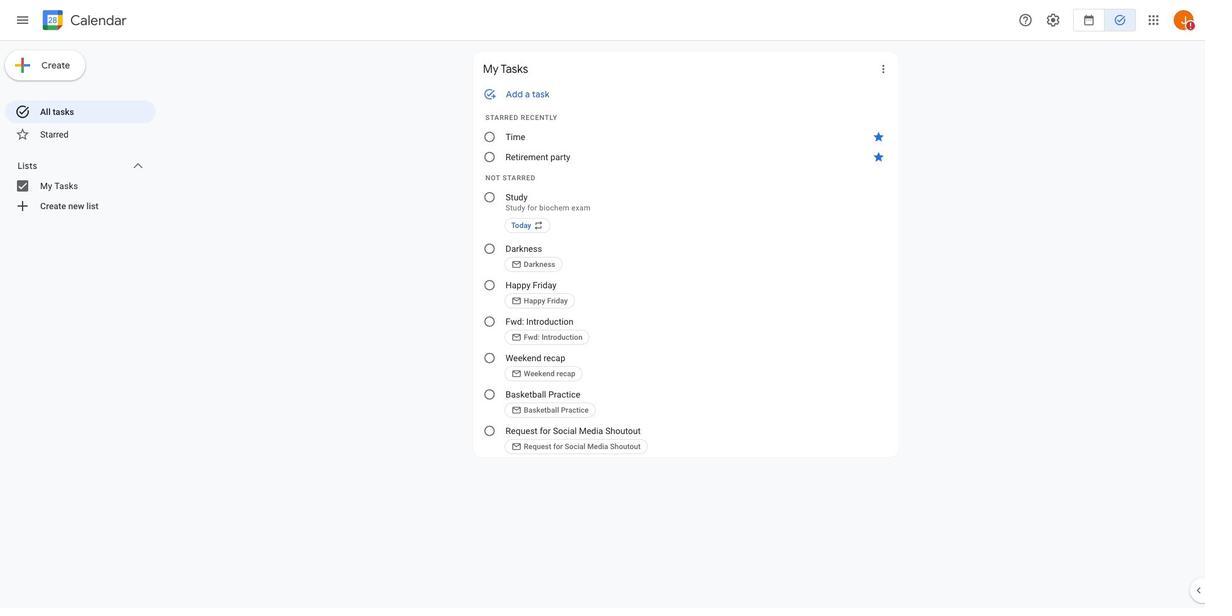 Task type: locate. For each thing, give the bounding box(es) containing it.
support menu image
[[1019, 13, 1034, 28]]

calendar element
[[40, 8, 127, 35]]

tasks sidebar image
[[15, 13, 30, 28]]

heading
[[68, 13, 127, 28]]



Task type: describe. For each thing, give the bounding box(es) containing it.
settings menu image
[[1046, 13, 1061, 28]]

heading inside calendar element
[[68, 13, 127, 28]]



Task type: vqa. For each thing, say whether or not it's contained in the screenshot.
F in July grid
no



